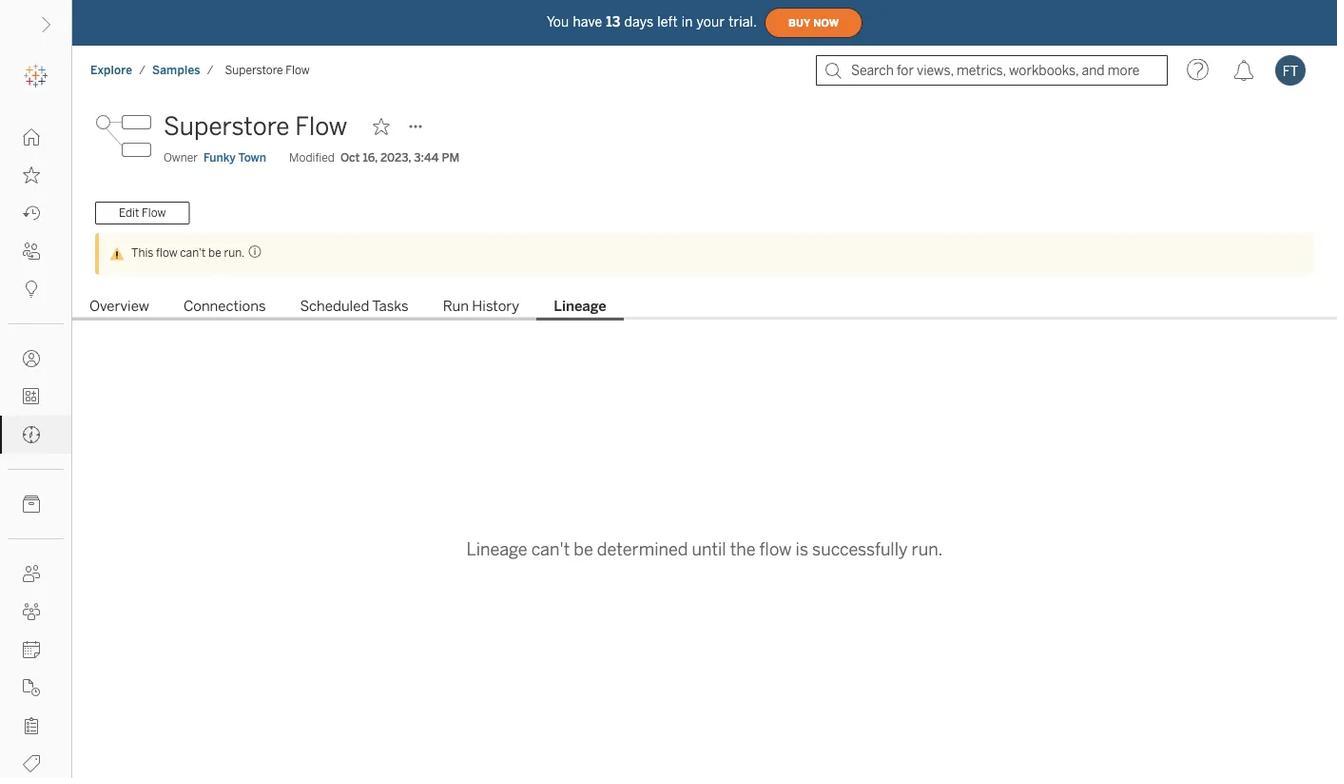 Task type: locate. For each thing, give the bounding box(es) containing it.
1 vertical spatial superstore
[[164, 112, 290, 141]]

1 horizontal spatial be
[[574, 539, 593, 559]]

0 horizontal spatial be
[[208, 246, 221, 260]]

flow for edit flow button
[[142, 206, 166, 220]]

0 horizontal spatial lineage
[[467, 539, 528, 559]]

0 vertical spatial flow
[[156, 246, 178, 260]]

0 vertical spatial superstore
[[225, 63, 283, 77]]

0 vertical spatial run.
[[224, 246, 245, 260]]

superstore inside main content
[[164, 112, 290, 141]]

/ right explore link
[[139, 63, 146, 77]]

1 horizontal spatial flow
[[760, 539, 792, 559]]

days
[[624, 14, 654, 30]]

1 horizontal spatial can't
[[532, 539, 570, 559]]

owner
[[164, 151, 198, 165]]

flow for superstore flow element
[[286, 63, 310, 77]]

funky town link
[[204, 149, 266, 166]]

0 vertical spatial can't
[[180, 246, 206, 260]]

the
[[730, 539, 756, 559]]

run. up connections at left
[[224, 246, 245, 260]]

superstore flow inside main content
[[164, 112, 347, 141]]

superstore flow
[[225, 63, 310, 77], [164, 112, 347, 141]]

run.
[[224, 246, 245, 260], [912, 539, 943, 559]]

1 horizontal spatial run.
[[912, 539, 943, 559]]

is
[[796, 539, 809, 559]]

/ right the samples link
[[207, 63, 214, 77]]

0 horizontal spatial run.
[[224, 246, 245, 260]]

can't right this
[[180, 246, 206, 260]]

be left determined
[[574, 539, 593, 559]]

explore link
[[89, 62, 133, 78]]

overview
[[89, 298, 149, 315]]

can't
[[180, 246, 206, 260], [532, 539, 570, 559]]

edit flow
[[119, 206, 166, 220]]

samples
[[152, 63, 200, 77]]

buy
[[789, 17, 811, 29]]

flow run requirements:
the flow must have at least one output step. image
[[245, 244, 262, 259]]

be left flow run requirements:
the flow must have at least one output step. image
[[208, 246, 221, 260]]

1 / from the left
[[139, 63, 146, 77]]

flow
[[286, 63, 310, 77], [295, 112, 347, 141], [142, 206, 166, 220]]

now
[[814, 17, 839, 29]]

0 horizontal spatial /
[[139, 63, 146, 77]]

be
[[208, 246, 221, 260], [574, 539, 593, 559]]

main navigation. press the up and down arrow keys to access links. element
[[0, 118, 71, 778]]

owner funky town
[[164, 151, 266, 165]]

13
[[606, 14, 621, 30]]

1 vertical spatial be
[[574, 539, 593, 559]]

have
[[573, 14, 602, 30]]

1 vertical spatial lineage
[[467, 539, 528, 559]]

explore / samples /
[[90, 63, 214, 77]]

funky
[[204, 151, 236, 165]]

town
[[238, 151, 266, 165]]

1 horizontal spatial /
[[207, 63, 214, 77]]

this
[[131, 246, 153, 260]]

0 vertical spatial superstore flow
[[225, 63, 310, 77]]

flow inside button
[[142, 206, 166, 220]]

1 vertical spatial flow
[[295, 112, 347, 141]]

lineage inside sub-spaces tab list
[[554, 298, 607, 315]]

flow right this
[[156, 246, 178, 260]]

buy now button
[[765, 8, 863, 38]]

flow left is
[[760, 539, 792, 559]]

superstore up funky
[[164, 112, 290, 141]]

run. right successfully
[[912, 539, 943, 559]]

lineage can't be determined until the flow is successfully run.
[[467, 539, 943, 559]]

0 vertical spatial flow
[[286, 63, 310, 77]]

flow
[[156, 246, 178, 260], [760, 539, 792, 559]]

samples link
[[151, 62, 201, 78]]

1 horizontal spatial lineage
[[554, 298, 607, 315]]

buy now
[[789, 17, 839, 29]]

superstore
[[225, 63, 283, 77], [164, 112, 290, 141]]

navigation panel element
[[0, 57, 71, 778]]

sub-spaces tab list
[[72, 296, 1338, 321]]

1 vertical spatial superstore flow
[[164, 112, 347, 141]]

2 vertical spatial flow
[[142, 206, 166, 220]]

history
[[472, 298, 520, 315]]

superstore flow main content
[[72, 95, 1338, 778]]

can't left determined
[[532, 539, 570, 559]]

0 vertical spatial lineage
[[554, 298, 607, 315]]

/
[[139, 63, 146, 77], [207, 63, 214, 77]]

lineage
[[554, 298, 607, 315], [467, 539, 528, 559]]

superstore right samples
[[225, 63, 283, 77]]

2 / from the left
[[207, 63, 214, 77]]



Task type: describe. For each thing, give the bounding box(es) containing it.
flow image
[[95, 107, 152, 165]]

this flow can't be run.
[[131, 246, 245, 260]]

run history
[[443, 298, 520, 315]]

superstore flow element
[[219, 63, 316, 77]]

you have 13 days left in your trial.
[[547, 14, 757, 30]]

1 vertical spatial run.
[[912, 539, 943, 559]]

edit flow button
[[95, 202, 190, 224]]

16,
[[363, 151, 378, 165]]

in
[[682, 14, 693, 30]]

Search for views, metrics, workbooks, and more text field
[[816, 55, 1168, 86]]

connections
[[184, 298, 266, 315]]

0 vertical spatial be
[[208, 246, 221, 260]]

0 horizontal spatial can't
[[180, 246, 206, 260]]

you
[[547, 14, 569, 30]]

tasks
[[372, 298, 409, 315]]

until
[[692, 539, 726, 559]]

scheduled tasks
[[300, 298, 409, 315]]

modified oct 16, 2023, 3:44 pm
[[289, 151, 460, 165]]

left
[[658, 14, 678, 30]]

modified
[[289, 151, 335, 165]]

1 vertical spatial can't
[[532, 539, 570, 559]]

explore
[[90, 63, 132, 77]]

2023,
[[380, 151, 411, 165]]

successfully
[[813, 539, 908, 559]]

determined
[[597, 539, 688, 559]]

pm
[[442, 151, 460, 165]]

oct
[[341, 151, 360, 165]]

run
[[443, 298, 469, 315]]

1 vertical spatial flow
[[760, 539, 792, 559]]

3:44
[[414, 151, 439, 165]]

trial.
[[729, 14, 757, 30]]

scheduled
[[300, 298, 369, 315]]

your
[[697, 14, 725, 30]]

lineage for lineage can't be determined until the flow is successfully run.
[[467, 539, 528, 559]]

0 horizontal spatial flow
[[156, 246, 178, 260]]

lineage for lineage
[[554, 298, 607, 315]]

edit
[[119, 206, 139, 220]]



Task type: vqa. For each thing, say whether or not it's contained in the screenshot.
You
yes



